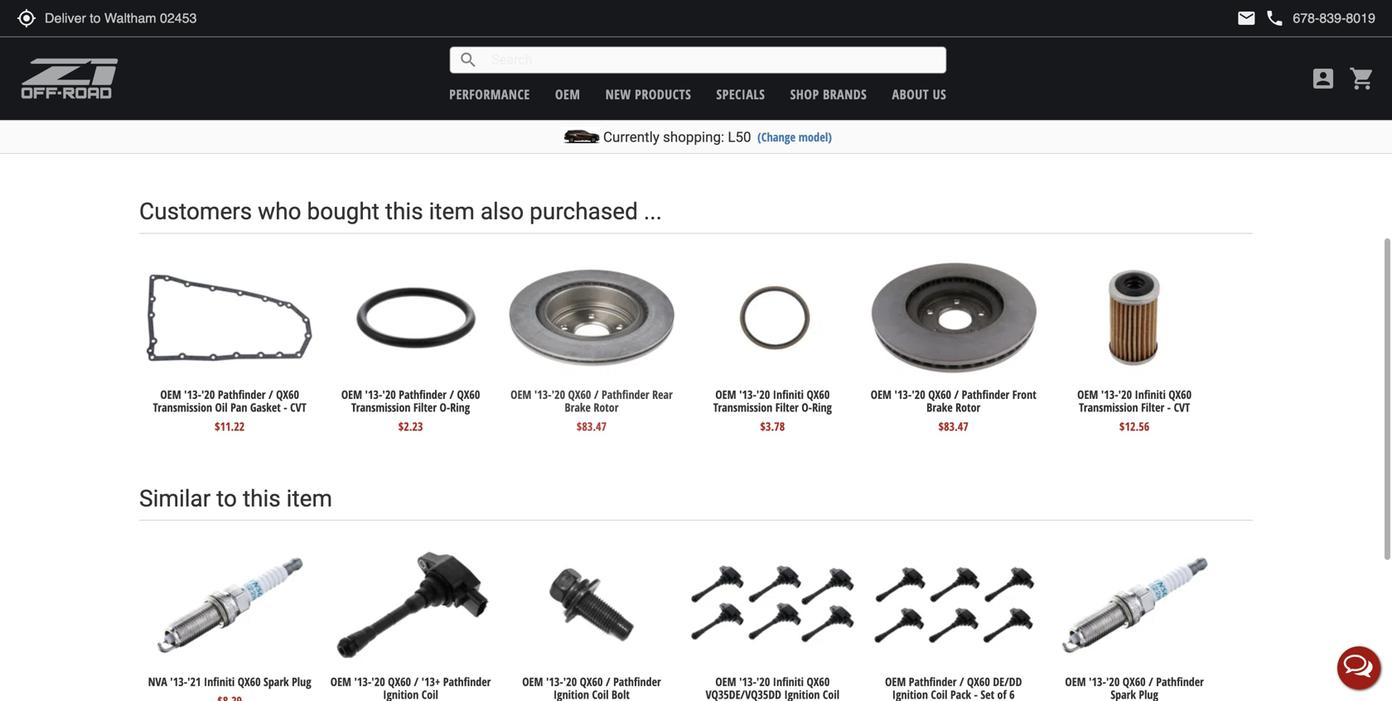 Task type: locate. For each thing, give the bounding box(es) containing it.
oem inside oem '13-'20 infiniti qx60 transmission filter - cvt $12.56
[[1077, 387, 1098, 403]]

0 vertical spatial item
[[429, 198, 475, 225]]

model)
[[799, 129, 832, 145]]

infiniti up $3.78
[[773, 387, 804, 403]]

'20 for oem '13-'20 pathfinder / qx60 transmission filter o-ring $2.23
[[382, 387, 396, 403]]

oem
[[555, 85, 580, 103], [160, 387, 181, 403], [341, 387, 362, 403], [511, 387, 532, 403], [715, 387, 736, 403], [871, 387, 892, 403], [1077, 387, 1098, 403], [330, 675, 351, 690], [522, 675, 543, 690], [715, 675, 736, 690], [885, 675, 906, 690], [1065, 675, 1086, 690]]

0 horizontal spatial -
[[284, 400, 287, 416]]

shop brands link
[[790, 85, 867, 103]]

rotor inside oem '13-'20 qx60 / pathfinder rear brake rotor $83.47
[[594, 400, 619, 416]]

to
[[216, 485, 237, 513]]

1 ignition from the left
[[383, 687, 419, 702]]

0 horizontal spatial o-
[[440, 400, 450, 416]]

'20 inside oem '13-'20 qx60 / '13+ pathfinder ignition coil
[[371, 675, 385, 690]]

ignition left '13+
[[383, 687, 419, 702]]

ignition right service
[[784, 687, 820, 702]]

0 horizontal spatial spark
[[264, 675, 289, 690]]

1 $83.47 from the left
[[577, 419, 607, 435]]

1 horizontal spatial this
[[385, 198, 423, 225]]

1 horizontal spatial cvt
[[1174, 400, 1190, 416]]

shop
[[790, 85, 819, 103]]

0 horizontal spatial filter
[[413, 400, 437, 416]]

l50
[[728, 129, 751, 145]]

'20 inside oem '13-'20 infiniti qx60 vq35de/vq35dd ignition coil service kit
[[756, 675, 770, 690]]

currently shopping: l50 (change model)
[[603, 129, 832, 145]]

3 transmission from the left
[[713, 400, 773, 416]]

1 horizontal spatial $83.47
[[939, 419, 969, 435]]

also
[[480, 198, 524, 225]]

/ inside the oem '13-'20 pathfinder / qx60 transmission oil pan gasket - cvt $11.22
[[268, 387, 273, 403]]

1 horizontal spatial spark
[[1111, 687, 1136, 702]]

infiniti inside oem '13-'20 infiniti qx60 vq35de/vq35dd ignition coil service kit
[[773, 675, 804, 690]]

$83.47 inside oem '13-'20 qx60 / pathfinder rear brake rotor $83.47
[[577, 419, 607, 435]]

transmission
[[153, 400, 212, 416], [351, 400, 411, 416], [713, 400, 773, 416], [1079, 400, 1138, 416]]

filter inside "oem '13-'20 infiniti qx60 transmission filter o-ring $3.78"
[[775, 400, 799, 416]]

oem inside oem '13-'20 infiniti qx60 vq35de/vq35dd ignition coil service kit
[[715, 675, 736, 690]]

rotor left rear on the left of page
[[594, 400, 619, 416]]

/ for oem '13-'20 qx60 / pathfinder front brake rotor $83.47
[[954, 387, 959, 403]]

1 horizontal spatial ring
[[812, 400, 832, 416]]

transmission up '$2.23'
[[351, 400, 411, 416]]

oem for oem '13-'20 infiniti qx60 transmission filter o-ring $3.78
[[715, 387, 736, 403]]

transmission up $12.56
[[1079, 400, 1138, 416]]

'20 for oem '13-'20 infiniti qx60 transmission filter - cvt $12.56
[[1118, 387, 1132, 403]]

account_box
[[1310, 65, 1337, 92]]

'20
[[201, 387, 215, 403], [382, 387, 396, 403], [552, 387, 565, 403], [756, 387, 770, 403], [912, 387, 925, 403], [1118, 387, 1132, 403], [371, 675, 385, 690], [563, 675, 577, 690], [756, 675, 770, 690], [1106, 675, 1120, 690]]

spark
[[264, 675, 289, 690], [1111, 687, 1136, 702]]

ignition inside oem '13-'20 infiniti qx60 vq35de/vq35dd ignition coil service kit
[[784, 687, 820, 702]]

/
[[268, 387, 273, 403], [449, 387, 454, 403], [594, 387, 599, 403], [954, 387, 959, 403], [414, 675, 419, 690], [606, 675, 610, 690], [960, 675, 964, 690], [1149, 675, 1153, 690]]

coil inside oem '13-'20 qx60 / '13+ pathfinder ignition coil
[[422, 687, 438, 702]]

similar to this item
[[139, 485, 332, 513]]

rotor for front
[[956, 400, 980, 416]]

2 transmission from the left
[[351, 400, 411, 416]]

rotor inside oem '13-'20 qx60 / pathfinder front brake rotor $83.47
[[956, 400, 980, 416]]

filter up '$2.23'
[[413, 400, 437, 416]]

ring
[[450, 400, 470, 416], [812, 400, 832, 416]]

infiniti inside "oem '13-'20 infiniti qx60 transmission filter o-ring $3.78"
[[773, 387, 804, 403]]

mail link
[[1237, 8, 1257, 28]]

'13- inside oem '13-'20 qx60 / pathfinder spark plug
[[1089, 675, 1106, 690]]

brake inside oem '13-'20 qx60 / pathfinder rear brake rotor $83.47
[[565, 400, 591, 416]]

filter
[[413, 400, 437, 416], [775, 400, 799, 416], [1141, 400, 1164, 416]]

'13- for oem '13-'20 infiniti qx60 transmission filter o-ring $3.78
[[739, 387, 756, 403]]

'13-
[[184, 387, 201, 403], [365, 387, 382, 403], [534, 387, 552, 403], [739, 387, 756, 403], [895, 387, 912, 403], [1101, 387, 1118, 403], [170, 675, 187, 690], [354, 675, 371, 690], [546, 675, 563, 690], [739, 675, 756, 690], [1089, 675, 1106, 690]]

brake inside oem '13-'20 qx60 / pathfinder front brake rotor $83.47
[[927, 400, 953, 416]]

'20 inside the oem '13-'20 qx60 / pathfinder ignition coil bolt
[[563, 675, 577, 690]]

'13- for oem '13-'20 qx60 / pathfinder rear brake rotor $83.47
[[534, 387, 552, 403]]

qx60 inside oem '13-'20 infiniti qx60 transmission filter - cvt $12.56
[[1169, 387, 1192, 403]]

'20 for oem '13-'20 qx60 / pathfinder rear brake rotor $83.47
[[552, 387, 565, 403]]

$83.47
[[577, 419, 607, 435], [939, 419, 969, 435]]

2 cvt from the left
[[1174, 400, 1190, 416]]

infiniti
[[773, 387, 804, 403], [1135, 387, 1166, 403], [204, 675, 235, 690], [773, 675, 804, 690]]

2 ring from the left
[[812, 400, 832, 416]]

2 horizontal spatial -
[[1167, 400, 1171, 416]]

'13- inside oem '13-'20 infiniti qx60 vq35de/vq35dd ignition coil service kit
[[739, 675, 756, 690]]

1 rotor from the left
[[594, 400, 619, 416]]

'13- for nva '13-'21 infiniti qx60 spark plug
[[170, 675, 187, 690]]

qx60 inside oem '13-'20 pathfinder / qx60 transmission filter o-ring $2.23
[[457, 387, 480, 403]]

'13- inside "oem '13-'20 infiniti qx60 transmission filter o-ring $3.78"
[[739, 387, 756, 403]]

'20 inside "oem '13-'20 infiniti qx60 transmission filter o-ring $3.78"
[[756, 387, 770, 403]]

shopping_cart link
[[1345, 65, 1376, 92]]

new products link
[[606, 85, 691, 103]]

brake for oem '13-'20 qx60 / pathfinder front brake rotor
[[927, 400, 953, 416]]

kit
[[784, 700, 796, 702]]

oem for oem '13-'20 infiniti qx60 transmission filter - cvt $12.56
[[1077, 387, 1098, 403]]

oem inside "oem '13-'20 infiniti qx60 transmission filter o-ring $3.78"
[[715, 387, 736, 403]]

2 rotor from the left
[[956, 400, 980, 416]]

'20 for oem '13-'20 infiniti qx60 transmission filter o-ring $3.78
[[756, 387, 770, 403]]

pathfinder inside the oem '13-'20 pathfinder / qx60 transmission oil pan gasket - cvt $11.22
[[218, 387, 266, 403]]

3 filter from the left
[[1141, 400, 1164, 416]]

'13+
[[421, 675, 440, 690]]

'13- inside the oem '13-'20 qx60 / pathfinder ignition coil bolt
[[546, 675, 563, 690]]

filter up $3.78
[[775, 400, 799, 416]]

customers
[[139, 198, 252, 225]]

brands
[[823, 85, 867, 103]]

cvt
[[290, 400, 306, 416], [1174, 400, 1190, 416]]

4 coil from the left
[[931, 687, 948, 702]]

infiniti right "'21"
[[204, 675, 235, 690]]

phone
[[1265, 8, 1285, 28]]

2 ignition from the left
[[554, 687, 589, 702]]

1 horizontal spatial brake
[[927, 400, 953, 416]]

2 coil from the left
[[592, 687, 609, 702]]

1 o- from the left
[[440, 400, 450, 416]]

about us
[[892, 85, 947, 103]]

item right to
[[286, 485, 332, 513]]

'20 inside oem '13-'20 qx60 / pathfinder rear brake rotor $83.47
[[552, 387, 565, 403]]

qx60 inside the oem '13-'20 pathfinder / qx60 transmission oil pan gasket - cvt $11.22
[[276, 387, 299, 403]]

oem inside oem '13-'20 qx60 / '13+ pathfinder ignition coil
[[330, 675, 351, 690]]

2 filter from the left
[[775, 400, 799, 416]]

oem inside the oem '13-'20 pathfinder / qx60 transmission oil pan gasket - cvt $11.22
[[160, 387, 181, 403]]

'20 inside oem '13-'20 qx60 / pathfinder spark plug
[[1106, 675, 1120, 690]]

oem for oem '13-'20 pathfinder / qx60 transmission filter o-ring $2.23
[[341, 387, 362, 403]]

'20 inside oem '13-'20 qx60 / pathfinder front brake rotor $83.47
[[912, 387, 925, 403]]

service
[[749, 700, 781, 702]]

'13- inside oem '13-'20 qx60 / pathfinder rear brake rotor $83.47
[[534, 387, 552, 403]]

this right to
[[243, 485, 281, 513]]

'20 inside oem '13-'20 infiniti qx60 transmission filter - cvt $12.56
[[1118, 387, 1132, 403]]

pathfinder
[[218, 387, 266, 403], [399, 387, 447, 403], [602, 387, 649, 403], [962, 387, 1010, 403], [443, 675, 491, 690], [613, 675, 661, 690], [909, 675, 957, 690], [1156, 675, 1204, 690]]

filter inside oem '13-'20 infiniti qx60 transmission filter - cvt $12.56
[[1141, 400, 1164, 416]]

pathfinder inside oem '13-'20 pathfinder / qx60 transmission filter o-ring $2.23
[[399, 387, 447, 403]]

1 cvt from the left
[[290, 400, 306, 416]]

ignition inside oem pathfinder / qx60 de/dd ignition coil pack - set of 6
[[892, 687, 928, 702]]

'13- for oem '13-'20 infiniti qx60 transmission filter - cvt $12.56
[[1101, 387, 1118, 403]]

1 ring from the left
[[450, 400, 470, 416]]

transmission up $3.78
[[713, 400, 773, 416]]

bought
[[307, 198, 379, 225]]

filter up $12.56
[[1141, 400, 1164, 416]]

ignition left pack at the right
[[892, 687, 928, 702]]

'13- for oem '13-'20 infiniti qx60 vq35de/vq35dd ignition coil service kit
[[739, 675, 756, 690]]

qx60 inside oem '13-'20 infiniti qx60 vq35de/vq35dd ignition coil service kit
[[807, 675, 830, 690]]

'13- inside oem '13-'20 qx60 / pathfinder front brake rotor $83.47
[[895, 387, 912, 403]]

/ inside oem '13-'20 qx60 / pathfinder front brake rotor $83.47
[[954, 387, 959, 403]]

ignition
[[383, 687, 419, 702], [554, 687, 589, 702], [784, 687, 820, 702], [892, 687, 928, 702]]

brake
[[565, 400, 591, 416], [927, 400, 953, 416]]

this
[[385, 198, 423, 225], [243, 485, 281, 513]]

o- inside oem '13-'20 pathfinder / qx60 transmission filter o-ring $2.23
[[440, 400, 450, 416]]

mail phone
[[1237, 8, 1285, 28]]

'13- for oem '13-'20 pathfinder / qx60 transmission oil pan gasket - cvt $11.22
[[184, 387, 201, 403]]

1 horizontal spatial filter
[[775, 400, 799, 416]]

-
[[284, 400, 287, 416], [1167, 400, 1171, 416], [974, 687, 978, 702]]

performance
[[449, 85, 530, 103]]

2 $83.47 from the left
[[939, 419, 969, 435]]

0 horizontal spatial plug
[[292, 675, 311, 690]]

this right the bought
[[385, 198, 423, 225]]

'13- inside oem '13-'20 infiniti qx60 transmission filter - cvt $12.56
[[1101, 387, 1118, 403]]

oem '13-'20 pathfinder / qx60 transmission filter o-ring $2.23
[[341, 387, 480, 435]]

'20 inside oem '13-'20 pathfinder / qx60 transmission filter o-ring $2.23
[[382, 387, 396, 403]]

4 transmission from the left
[[1079, 400, 1138, 416]]

/ inside oem '13-'20 pathfinder / qx60 transmission filter o-ring $2.23
[[449, 387, 454, 403]]

4 ignition from the left
[[892, 687, 928, 702]]

gasket
[[250, 400, 281, 416]]

'13- for oem '13-'20 qx60 / pathfinder front brake rotor $83.47
[[895, 387, 912, 403]]

/ inside the oem '13-'20 qx60 / pathfinder ignition coil bolt
[[606, 675, 610, 690]]

oem inside oem '13-'20 qx60 / pathfinder rear brake rotor $83.47
[[511, 387, 532, 403]]

$83.47 inside oem '13-'20 qx60 / pathfinder front brake rotor $83.47
[[939, 419, 969, 435]]

/ inside oem '13-'20 qx60 / '13+ pathfinder ignition coil
[[414, 675, 419, 690]]

o-
[[440, 400, 450, 416], [802, 400, 812, 416]]

1 transmission from the left
[[153, 400, 212, 416]]

new
[[606, 85, 631, 103]]

'13- inside oem '13-'20 qx60 / '13+ pathfinder ignition coil
[[354, 675, 371, 690]]

3 ignition from the left
[[784, 687, 820, 702]]

filter inside oem '13-'20 pathfinder / qx60 transmission filter o-ring $2.23
[[413, 400, 437, 416]]

of
[[997, 687, 1007, 702]]

2 o- from the left
[[802, 400, 812, 416]]

bolt
[[612, 687, 630, 702]]

qx60
[[276, 387, 299, 403], [457, 387, 480, 403], [568, 387, 591, 403], [807, 387, 830, 403], [928, 387, 951, 403], [1169, 387, 1192, 403], [238, 675, 261, 690], [388, 675, 411, 690], [580, 675, 603, 690], [807, 675, 830, 690], [967, 675, 990, 690], [1123, 675, 1146, 690]]

infiniti up kit
[[773, 675, 804, 690]]

1 horizontal spatial o-
[[802, 400, 812, 416]]

rotor left front
[[956, 400, 980, 416]]

oem for oem pathfinder / qx60 de/dd ignition coil pack - set of 6
[[885, 675, 906, 690]]

2 brake from the left
[[927, 400, 953, 416]]

(change
[[757, 129, 796, 145]]

pathfinder inside oem '13-'20 qx60 / pathfinder spark plug
[[1156, 675, 1204, 690]]

'13- inside the oem '13-'20 pathfinder / qx60 transmission oil pan gasket - cvt $11.22
[[184, 387, 201, 403]]

phone link
[[1265, 8, 1376, 28]]

oem '13-'20 qx60 / pathfinder ignition coil bolt
[[522, 675, 661, 702]]

nva
[[148, 675, 167, 690]]

front
[[1012, 387, 1036, 403]]

rotor for rear
[[594, 400, 619, 416]]

oem '13-'20 qx60 / pathfinder rear brake rotor $83.47
[[511, 387, 673, 435]]

item left also
[[429, 198, 475, 225]]

oem inside oem '13-'20 qx60 / pathfinder spark plug
[[1065, 675, 1086, 690]]

infiniti inside oem '13-'20 infiniti qx60 transmission filter - cvt $12.56
[[1135, 387, 1166, 403]]

/ for oem '13-'20 qx60 / pathfinder spark plug
[[1149, 675, 1153, 690]]

qx60 inside oem '13-'20 qx60 / pathfinder spark plug
[[1123, 675, 1146, 690]]

oem inside oem '13-'20 qx60 / pathfinder front brake rotor $83.47
[[871, 387, 892, 403]]

plug
[[292, 675, 311, 690], [1139, 687, 1158, 702]]

0 horizontal spatial rotor
[[594, 400, 619, 416]]

1 horizontal spatial -
[[974, 687, 978, 702]]

'20 inside the oem '13-'20 pathfinder / qx60 transmission oil pan gasket - cvt $11.22
[[201, 387, 215, 403]]

0 horizontal spatial cvt
[[290, 400, 306, 416]]

0 horizontal spatial $83.47
[[577, 419, 607, 435]]

infiniti for oem '13-'20 infiniti qx60 vq35de/vq35dd ignition coil service kit
[[773, 675, 804, 690]]

oem inside the oem '13-'20 qx60 / pathfinder ignition coil bolt
[[522, 675, 543, 690]]

3 coil from the left
[[823, 687, 839, 702]]

0 horizontal spatial brake
[[565, 400, 591, 416]]

oem inside oem '13-'20 pathfinder / qx60 transmission filter o-ring $2.23
[[341, 387, 362, 403]]

0 horizontal spatial ring
[[450, 400, 470, 416]]

1 horizontal spatial plug
[[1139, 687, 1158, 702]]

/ inside oem '13-'20 qx60 / pathfinder spark plug
[[1149, 675, 1153, 690]]

coil
[[422, 687, 438, 702], [592, 687, 609, 702], [823, 687, 839, 702], [931, 687, 948, 702]]

pathfinder inside oem '13-'20 qx60 / '13+ pathfinder ignition coil
[[443, 675, 491, 690]]

1 filter from the left
[[413, 400, 437, 416]]

1 coil from the left
[[422, 687, 438, 702]]

'13- inside oem '13-'20 pathfinder / qx60 transmission filter o-ring $2.23
[[365, 387, 382, 403]]

pathfinder inside oem '13-'20 qx60 / pathfinder rear brake rotor $83.47
[[602, 387, 649, 403]]

ignition inside oem '13-'20 qx60 / '13+ pathfinder ignition coil
[[383, 687, 419, 702]]

1 vertical spatial item
[[286, 485, 332, 513]]

1 brake from the left
[[565, 400, 591, 416]]

qx60 inside oem '13-'20 qx60 / pathfinder front brake rotor $83.47
[[928, 387, 951, 403]]

oem link
[[555, 85, 580, 103]]

pathfinder inside oem '13-'20 qx60 / pathfinder front brake rotor $83.47
[[962, 387, 1010, 403]]

/ inside oem '13-'20 qx60 / pathfinder rear brake rotor $83.47
[[594, 387, 599, 403]]

about us link
[[892, 85, 947, 103]]

o- inside "oem '13-'20 infiniti qx60 transmission filter o-ring $3.78"
[[802, 400, 812, 416]]

$2.23
[[398, 419, 423, 435]]

2 horizontal spatial filter
[[1141, 400, 1164, 416]]

oem inside oem pathfinder / qx60 de/dd ignition coil pack - set of 6
[[885, 675, 906, 690]]

1 horizontal spatial rotor
[[956, 400, 980, 416]]

rotor
[[594, 400, 619, 416], [956, 400, 980, 416]]

ignition left bolt
[[554, 687, 589, 702]]

infiniti up $12.56
[[1135, 387, 1166, 403]]

oem '13-'20 qx60 / pathfinder front brake rotor $83.47
[[871, 387, 1036, 435]]

0 vertical spatial this
[[385, 198, 423, 225]]

infiniti for oem '13-'20 infiniti qx60 transmission filter - cvt $12.56
[[1135, 387, 1166, 403]]

Search search field
[[478, 47, 946, 73]]

transmission left oil
[[153, 400, 212, 416]]

oem '13-'20 infiniti qx60 vq35de/vq35dd ignition coil service kit
[[706, 675, 839, 702]]

/ for oem '13-'20 qx60 / '13+ pathfinder ignition coil
[[414, 675, 419, 690]]

- inside oem pathfinder / qx60 de/dd ignition coil pack - set of 6
[[974, 687, 978, 702]]

item
[[429, 198, 475, 225], [286, 485, 332, 513]]

1 vertical spatial this
[[243, 485, 281, 513]]

filter for oem '13-'20 infiniti qx60 transmission filter - cvt
[[1141, 400, 1164, 416]]



Task type: vqa. For each thing, say whether or not it's contained in the screenshot.
WHAT
no



Task type: describe. For each thing, give the bounding box(es) containing it.
new products
[[606, 85, 691, 103]]

1 horizontal spatial item
[[429, 198, 475, 225]]

coil inside the oem '13-'20 qx60 / pathfinder ignition coil bolt
[[592, 687, 609, 702]]

qx60 inside oem pathfinder / qx60 de/dd ignition coil pack - set of 6
[[967, 675, 990, 690]]

filter for oem '13-'20 infiniti qx60 transmission filter o-ring
[[775, 400, 799, 416]]

infiniti for nva '13-'21 infiniti qx60 spark plug
[[204, 675, 235, 690]]

'13- for oem '13-'20 qx60 / pathfinder ignition coil bolt
[[546, 675, 563, 690]]

oem for oem '13-'20 qx60 / '13+ pathfinder ignition coil
[[330, 675, 351, 690]]

plug inside oem '13-'20 qx60 / pathfinder spark plug
[[1139, 687, 1158, 702]]

'13- for oem '13-'20 qx60 / '13+ pathfinder ignition coil
[[354, 675, 371, 690]]

$11.22
[[215, 419, 245, 435]]

'13- for oem '13-'20 pathfinder / qx60 transmission filter o-ring $2.23
[[365, 387, 382, 403]]

'20 for oem '13-'20 infiniti qx60 vq35de/vq35dd ignition coil service kit
[[756, 675, 770, 690]]

ring inside oem '13-'20 pathfinder / qx60 transmission filter o-ring $2.23
[[450, 400, 470, 416]]

6
[[1009, 687, 1015, 702]]

oem '13-'20 pathfinder / qx60 transmission oil pan gasket - cvt $11.22
[[153, 387, 306, 435]]

/ for oem '13-'20 qx60 / pathfinder rear brake rotor $83.47
[[594, 387, 599, 403]]

specials link
[[716, 85, 765, 103]]

account_box link
[[1306, 65, 1341, 92]]

us
[[933, 85, 947, 103]]

rear
[[652, 387, 673, 403]]

cvt inside oem '13-'20 infiniti qx60 transmission filter - cvt $12.56
[[1174, 400, 1190, 416]]

shopping:
[[663, 129, 724, 145]]

specials
[[716, 85, 765, 103]]

search
[[458, 50, 478, 70]]

- inside oem '13-'20 infiniti qx60 transmission filter - cvt $12.56
[[1167, 400, 1171, 416]]

oem for oem '13-'20 qx60 / pathfinder ignition coil bolt
[[522, 675, 543, 690]]

pan
[[230, 400, 247, 416]]

pathfinder inside oem pathfinder / qx60 de/dd ignition coil pack - set of 6
[[909, 675, 957, 690]]

- inside the oem '13-'20 pathfinder / qx60 transmission oil pan gasket - cvt $11.22
[[284, 400, 287, 416]]

oem for oem '13-'20 infiniti qx60 vq35de/vq35dd ignition coil service kit
[[715, 675, 736, 690]]

/ inside oem pathfinder / qx60 de/dd ignition coil pack - set of 6
[[960, 675, 964, 690]]

shopping_cart
[[1349, 65, 1376, 92]]

transmission inside oem '13-'20 pathfinder / qx60 transmission filter o-ring $2.23
[[351, 400, 411, 416]]

'20 for oem '13-'20 qx60 / pathfinder ignition coil bolt
[[563, 675, 577, 690]]

mail
[[1237, 8, 1257, 28]]

0 horizontal spatial item
[[286, 485, 332, 513]]

de/dd
[[993, 675, 1022, 690]]

/ for oem '13-'20 pathfinder / qx60 transmission oil pan gasket - cvt $11.22
[[268, 387, 273, 403]]

$83.47 for rear
[[577, 419, 607, 435]]

brake for oem '13-'20 qx60 / pathfinder rear brake rotor
[[565, 400, 591, 416]]

oem for oem '13-'20 qx60 / pathfinder spark plug
[[1065, 675, 1086, 690]]

qx60 inside the oem '13-'20 qx60 / pathfinder ignition coil bolt
[[580, 675, 603, 690]]

oem '13-'20 infiniti qx60 transmission filter - cvt $12.56
[[1077, 387, 1192, 435]]

qx60 inside oem '13-'20 qx60 / pathfinder rear brake rotor $83.47
[[568, 387, 591, 403]]

ignition inside the oem '13-'20 qx60 / pathfinder ignition coil bolt
[[554, 687, 589, 702]]

/ for oem '13-'20 pathfinder / qx60 transmission filter o-ring $2.23
[[449, 387, 454, 403]]

transmission inside oem '13-'20 infiniti qx60 transmission filter - cvt $12.56
[[1079, 400, 1138, 416]]

oem for oem '13-'20 pathfinder / qx60 transmission oil pan gasket - cvt $11.22
[[160, 387, 181, 403]]

ring inside "oem '13-'20 infiniti qx60 transmission filter o-ring $3.78"
[[812, 400, 832, 416]]

(change model) link
[[757, 129, 832, 145]]

'21
[[187, 675, 201, 690]]

coil inside oem pathfinder / qx60 de/dd ignition coil pack - set of 6
[[931, 687, 948, 702]]

similar
[[139, 485, 211, 513]]

spark inside oem '13-'20 qx60 / pathfinder spark plug
[[1111, 687, 1136, 702]]

who
[[258, 198, 301, 225]]

$3.78
[[760, 419, 785, 435]]

set
[[981, 687, 994, 702]]

0 horizontal spatial this
[[243, 485, 281, 513]]

infiniti for oem '13-'20 infiniti qx60 transmission filter o-ring $3.78
[[773, 387, 804, 403]]

'20 for oem '13-'20 qx60 / pathfinder front brake rotor $83.47
[[912, 387, 925, 403]]

z1 motorsports logo image
[[21, 58, 119, 99]]

...
[[644, 198, 662, 225]]

vq35de/vq35dd
[[706, 687, 781, 702]]

nva '13-'21 infiniti qx60 spark plug
[[148, 675, 311, 690]]

'20 for oem '13-'20 qx60 / pathfinder spark plug
[[1106, 675, 1120, 690]]

qx60 inside "oem '13-'20 infiniti qx60 transmission filter o-ring $3.78"
[[807, 387, 830, 403]]

customers who bought this item also purchased ...
[[139, 198, 662, 225]]

oem '13-'20 infiniti qx60 transmission filter o-ring $3.78
[[713, 387, 832, 435]]

coil inside oem '13-'20 infiniti qx60 vq35de/vq35dd ignition coil service kit
[[823, 687, 839, 702]]

currently
[[603, 129, 660, 145]]

transmission inside "oem '13-'20 infiniti qx60 transmission filter o-ring $3.78"
[[713, 400, 773, 416]]

oil
[[215, 400, 228, 416]]

oem for oem '13-'20 qx60 / pathfinder rear brake rotor $83.47
[[511, 387, 532, 403]]

$12.56
[[1120, 419, 1150, 435]]

products
[[635, 85, 691, 103]]

qx60 inside oem '13-'20 qx60 / '13+ pathfinder ignition coil
[[388, 675, 411, 690]]

oem pathfinder / qx60 de/dd ignition coil pack - set of 6
[[885, 675, 1022, 702]]

oem '13-'20 qx60 / pathfinder spark plug
[[1065, 675, 1204, 702]]

transmission inside the oem '13-'20 pathfinder / qx60 transmission oil pan gasket - cvt $11.22
[[153, 400, 212, 416]]

shop brands
[[790, 85, 867, 103]]

'20 for oem '13-'20 pathfinder / qx60 transmission oil pan gasket - cvt $11.22
[[201, 387, 215, 403]]

pathfinder inside the oem '13-'20 qx60 / pathfinder ignition coil bolt
[[613, 675, 661, 690]]

my_location
[[17, 8, 36, 28]]

/ for oem '13-'20 qx60 / pathfinder ignition coil bolt
[[606, 675, 610, 690]]

$83.47 for front
[[939, 419, 969, 435]]

pack
[[950, 687, 971, 702]]

'20 for oem '13-'20 qx60 / '13+ pathfinder ignition coil
[[371, 675, 385, 690]]

'13- for oem '13-'20 qx60 / pathfinder spark plug
[[1089, 675, 1106, 690]]

performance link
[[449, 85, 530, 103]]

about
[[892, 85, 929, 103]]

oem '13-'20 qx60 / '13+ pathfinder ignition coil
[[330, 675, 491, 702]]

cvt inside the oem '13-'20 pathfinder / qx60 transmission oil pan gasket - cvt $11.22
[[290, 400, 306, 416]]

purchased
[[530, 198, 638, 225]]

oem for oem
[[555, 85, 580, 103]]

oem for oem '13-'20 qx60 / pathfinder front brake rotor $83.47
[[871, 387, 892, 403]]



